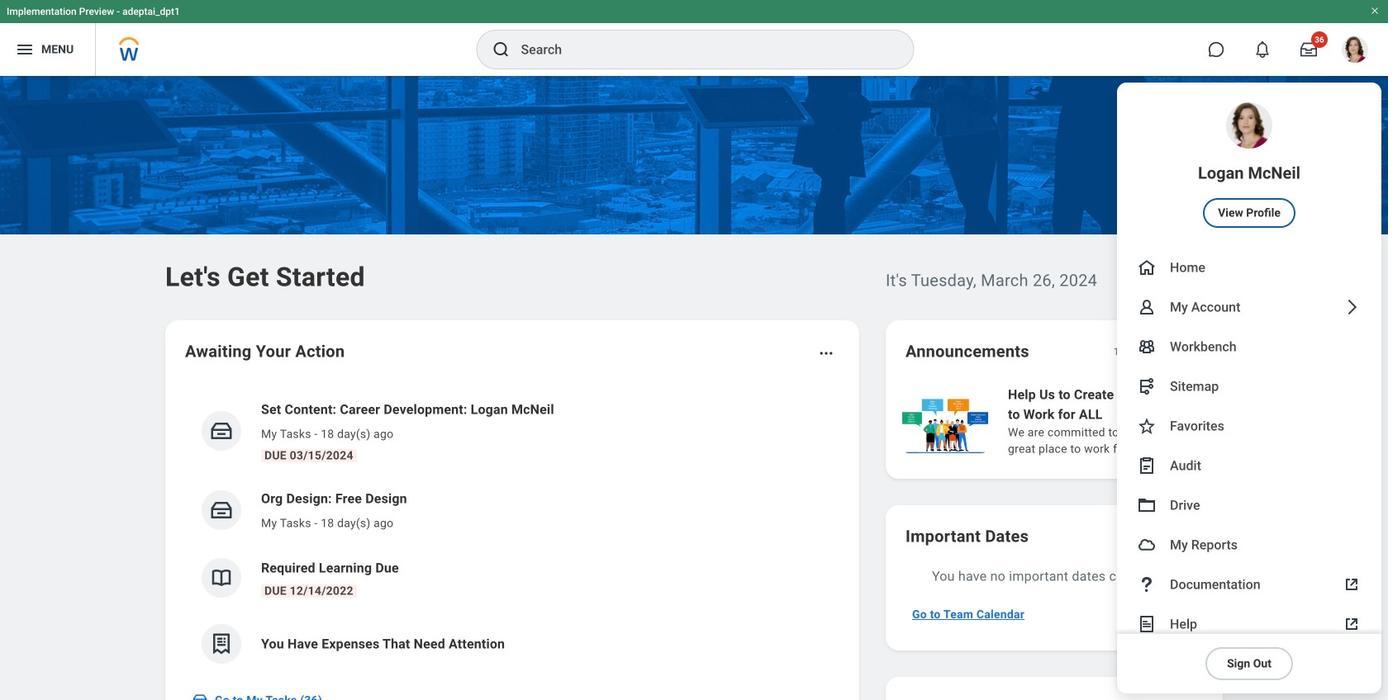Task type: describe. For each thing, give the bounding box(es) containing it.
related actions image
[[818, 345, 835, 362]]

star image
[[1137, 416, 1157, 436]]

chevron left small image
[[1152, 344, 1168, 360]]

book open image
[[209, 566, 234, 591]]

11 menu item from the top
[[1117, 605, 1382, 644]]

home image
[[1137, 258, 1157, 278]]

9 menu item from the top
[[1117, 526, 1382, 565]]

4 menu item from the top
[[1117, 327, 1382, 367]]

inbox large image
[[1301, 41, 1317, 58]]

2 menu item from the top
[[1117, 248, 1382, 288]]

close environment banner image
[[1370, 6, 1380, 16]]

endpoints image
[[1137, 377, 1157, 397]]

user image
[[1137, 297, 1157, 317]]

0 horizontal spatial inbox image
[[192, 692, 208, 701]]

0 horizontal spatial list
[[185, 387, 840, 678]]

logan mcneil image
[[1342, 36, 1368, 63]]

10 menu item from the top
[[1117, 565, 1382, 605]]



Task type: vqa. For each thing, say whether or not it's contained in the screenshot.
toolbar
no



Task type: locate. For each thing, give the bounding box(es) containing it.
notifications large image
[[1254, 41, 1271, 58]]

6 menu item from the top
[[1117, 407, 1382, 446]]

3 menu item from the top
[[1117, 288, 1382, 327]]

0 vertical spatial inbox image
[[209, 498, 234, 523]]

justify image
[[15, 40, 35, 59]]

contact card matrix manager image
[[1137, 337, 1157, 357]]

main content
[[0, 76, 1388, 701]]

menu item
[[1117, 83, 1382, 248], [1117, 248, 1382, 288], [1117, 288, 1382, 327], [1117, 327, 1382, 367], [1117, 367, 1382, 407], [1117, 407, 1382, 446], [1117, 446, 1382, 486], [1117, 486, 1382, 526], [1117, 526, 1382, 565], [1117, 565, 1382, 605], [1117, 605, 1382, 644]]

8 menu item from the top
[[1117, 486, 1382, 526]]

chevron right small image
[[1182, 344, 1198, 360]]

document image
[[1137, 615, 1157, 635]]

search image
[[491, 40, 511, 59]]

ext link image
[[1342, 575, 1362, 595]]

banner
[[0, 0, 1388, 694]]

chevron right image
[[1342, 297, 1362, 317]]

menu
[[1117, 83, 1382, 694]]

paste image
[[1137, 456, 1157, 476]]

ext link image
[[1342, 615, 1362, 635]]

Search Workday  search field
[[521, 31, 880, 68]]

question image
[[1137, 575, 1157, 595]]

7 menu item from the top
[[1117, 446, 1382, 486]]

1 menu item from the top
[[1117, 83, 1382, 248]]

1 vertical spatial inbox image
[[192, 692, 208, 701]]

1 horizontal spatial list
[[899, 383, 1388, 459]]

5 menu item from the top
[[1117, 367, 1382, 407]]

avatar image
[[1137, 535, 1157, 555]]

folder open image
[[1137, 496, 1157, 516]]

1 horizontal spatial inbox image
[[209, 498, 234, 523]]

inbox image
[[209, 498, 234, 523], [192, 692, 208, 701]]

status
[[1114, 345, 1140, 359]]

inbox image
[[209, 419, 234, 444]]

dashboard expenses image
[[209, 632, 234, 657]]

list
[[899, 383, 1388, 459], [185, 387, 840, 678]]



